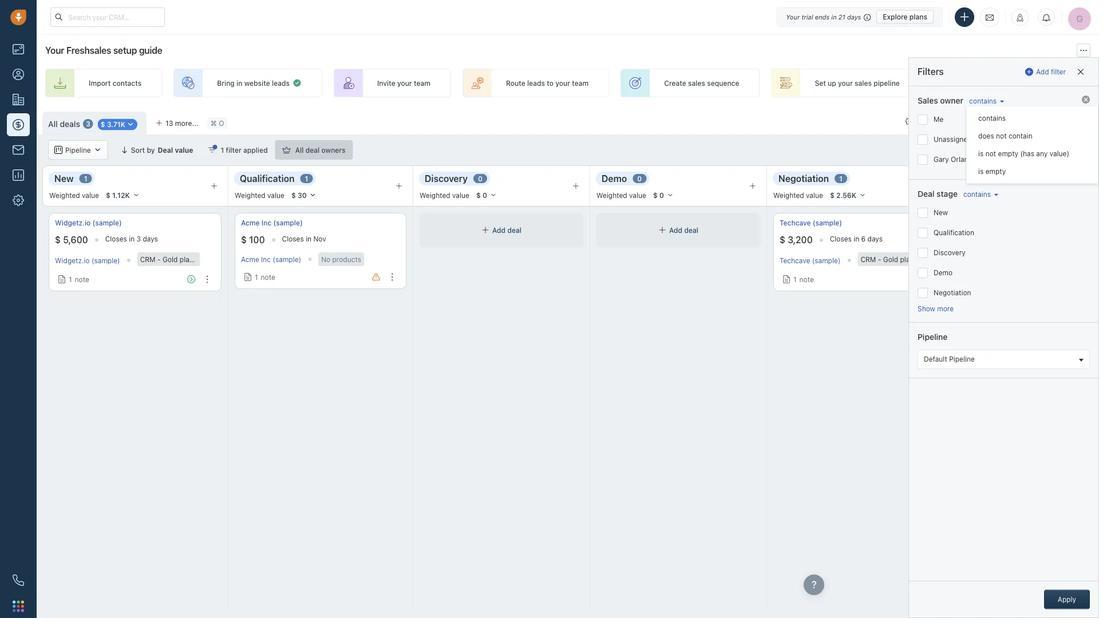 Task type: vqa. For each thing, say whether or not it's contained in the screenshot.
Add deal for Demo
yes



Task type: describe. For each thing, give the bounding box(es) containing it.
default
[[925, 355, 948, 364]]

1 team from the left
[[414, 79, 431, 87]]

sales
[[918, 96, 939, 105]]

13 more... button
[[150, 115, 205, 131]]

3 for in
[[137, 235, 141, 243]]

nov
[[314, 235, 326, 243]]

website
[[244, 79, 270, 87]]

applied
[[243, 146, 268, 154]]

sort by deal value
[[131, 146, 193, 154]]

2 acme from the top
[[241, 255, 259, 263]]

up
[[828, 79, 837, 87]]

0 vertical spatial qualification
[[240, 173, 295, 184]]

apply button
[[1045, 590, 1091, 610]]

Search field
[[1038, 140, 1095, 160]]

$ 2.56k button
[[825, 189, 872, 202]]

plans
[[910, 13, 928, 21]]

all for deals
[[48, 119, 58, 129]]

2 widgetz.io from the top
[[55, 257, 90, 265]]

in for $ 100
[[306, 235, 312, 243]]

weighted value for qualification
[[235, 191, 285, 199]]

$ 3.71k button
[[94, 117, 141, 131]]

$ 1.12k button
[[101, 189, 145, 202]]

note for $ 3,200
[[800, 276, 814, 284]]

products
[[333, 255, 361, 263]]

quotas and forecasting
[[946, 146, 1025, 154]]

container_wx8msf4aqz5i3rn1 image inside 'all deal owners' button
[[283, 146, 291, 154]]

value for negotiation
[[807, 191, 824, 199]]

0 vertical spatial empty
[[999, 150, 1019, 158]]

bring in website leads
[[217, 79, 290, 87]]

explore plans link
[[877, 10, 934, 24]]

(sample) up 'more'
[[944, 255, 973, 263]]

3 for deals
[[86, 120, 90, 128]]

100
[[249, 235, 265, 246]]

is for is not empty (has any value)
[[979, 150, 984, 158]]

sales inside create sales sequence link
[[689, 79, 706, 87]]

(sample) inside "link"
[[274, 219, 303, 227]]

contains for owner
[[970, 97, 997, 105]]

phone element
[[7, 569, 30, 592]]

value for demo
[[630, 191, 647, 199]]

$ inside button
[[830, 191, 835, 199]]

container_wx8msf4aqz5i3rn1 image inside $ 3.71k button
[[127, 120, 135, 128]]

container_wx8msf4aqz5i3rn1 image inside bring in website leads link
[[293, 78, 302, 88]]

1 leads from the left
[[272, 79, 290, 87]]

2 techcave from the top
[[780, 257, 811, 265]]

1.12k
[[112, 191, 130, 199]]

5,600
[[63, 235, 88, 246]]

0 vertical spatial demo
[[602, 173, 627, 184]]

add deal for demo
[[670, 226, 699, 234]]

sales inside 'set up your sales pipeline' link
[[855, 79, 872, 87]]

your trial ends in 21 days
[[787, 13, 862, 21]]

show
[[918, 305, 936, 313]]

1 acme inc (sample) from the top
[[241, 219, 303, 227]]

1 techcave (sample) link from the top
[[780, 218, 843, 228]]

setup
[[113, 45, 137, 56]]

closes in 6 days
[[830, 235, 883, 243]]

not for is
[[986, 150, 997, 158]]

owners
[[322, 146, 346, 154]]

filter for add
[[1052, 68, 1067, 76]]

by
[[147, 146, 155, 154]]

forecasting
[[986, 146, 1025, 154]]

import for import deals
[[971, 117, 993, 125]]

no products
[[321, 255, 361, 263]]

1 down '100'
[[255, 273, 258, 281]]

3,200
[[788, 235, 813, 246]]

route leads to your team
[[506, 79, 589, 87]]

sales owner
[[918, 96, 964, 105]]

1 vertical spatial empty
[[986, 168, 1007, 176]]

send email image
[[986, 12, 994, 22]]

explore
[[883, 13, 908, 21]]

and
[[972, 146, 984, 154]]

owner
[[941, 96, 964, 105]]

weighted for new
[[49, 191, 80, 199]]

$ 0 button for discovery
[[471, 189, 502, 202]]

weighted value for negotiation
[[774, 191, 824, 199]]

1 inside 1 filter applied button
[[221, 146, 224, 154]]

1 acme inc (sample) link from the top
[[241, 218, 303, 228]]

monthly for 5,600
[[195, 255, 221, 263]]

1 filter applied
[[221, 146, 268, 154]]

1 down $ 3,200 at the right top of page
[[794, 276, 797, 284]]

all for deal
[[295, 146, 304, 154]]

1 note for 100
[[255, 273, 275, 281]]

any
[[1037, 150, 1048, 158]]

in left 21 on the right of the page
[[832, 13, 837, 21]]

is for is empty
[[979, 168, 984, 176]]

1 your from the left
[[397, 79, 412, 87]]

bring
[[217, 79, 235, 87]]

1 vertical spatial deal
[[918, 189, 935, 199]]

weighted for negotiation
[[774, 191, 805, 199]]

more...
[[175, 119, 199, 127]]

$ 1.12k
[[106, 191, 130, 199]]

$ 0 for demo
[[654, 191, 664, 199]]

inc inside "link"
[[262, 219, 272, 227]]

$ 30 button
[[286, 189, 322, 202]]

quotas and forecasting link
[[935, 140, 1037, 160]]

1 horizontal spatial pipeline
[[918, 333, 948, 342]]

create sales sequence link
[[621, 69, 760, 97]]

deal stage
[[918, 189, 958, 199]]

import contacts link
[[45, 69, 162, 97]]

weighted value for demo
[[597, 191, 647, 199]]

no
[[321, 255, 331, 263]]

0 vertical spatial new
[[54, 173, 74, 184]]

$ 30
[[291, 191, 307, 199]]

1 techcave (sample) from the top
[[780, 219, 843, 227]]

1 vertical spatial new
[[934, 209, 949, 217]]

contacts
[[113, 79, 142, 87]]

$ 3,200
[[780, 235, 813, 246]]

0 vertical spatial negotiation
[[779, 173, 829, 184]]

weighted for discovery
[[420, 191, 451, 199]]

phone image
[[13, 575, 24, 587]]

plan for 3,200
[[901, 255, 914, 263]]

6
[[862, 235, 866, 243]]

o
[[219, 119, 224, 127]]

⌘ o
[[211, 119, 224, 127]]

value for discovery
[[453, 191, 470, 199]]

closes for $ 5,600
[[105, 235, 127, 243]]

$ 100
[[241, 235, 265, 246]]

note for $ 5,600
[[75, 276, 89, 284]]

value for qualification
[[268, 191, 285, 199]]

contains button
[[967, 96, 1005, 106]]

does
[[979, 132, 995, 140]]

set
[[815, 79, 826, 87]]

wrapper image
[[908, 272, 925, 288]]

what's new image
[[1017, 14, 1025, 22]]

⌘
[[211, 119, 217, 127]]

pipeline
[[874, 79, 900, 87]]

add filter link
[[1026, 63, 1067, 81]]

closes for $ 3,200
[[830, 235, 852, 243]]

1 up $ 30 button
[[305, 175, 308, 183]]

closes in 3 days
[[105, 235, 158, 243]]

13
[[166, 119, 173, 127]]

(has
[[1021, 150, 1035, 158]]

$ 3.71k
[[101, 120, 125, 128]]

2 horizontal spatial add deal
[[976, 79, 1005, 87]]

trial
[[802, 13, 814, 21]]

more
[[938, 305, 954, 313]]

$ 0 button for demo
[[648, 189, 679, 202]]

all deal owners
[[295, 146, 346, 154]]

- for $ 5,600
[[157, 255, 161, 263]]

crm for $ 5,600
[[140, 255, 156, 263]]

your for your freshsales setup guide
[[45, 45, 64, 56]]

import deals button
[[956, 112, 1019, 131]]

$ 2.56k
[[830, 191, 857, 199]]

crm - gold plan monthly (sample) for $ 3,200
[[861, 255, 973, 263]]

default pipeline button
[[918, 350, 1091, 370]]

your freshsales setup guide
[[45, 45, 162, 56]]

0 horizontal spatial discovery
[[425, 173, 468, 184]]

explore plans
[[883, 13, 928, 21]]

route leads to your team link
[[463, 69, 610, 97]]

(sample) down "closes in 3 days"
[[92, 257, 120, 265]]

in inside bring in website leads link
[[237, 79, 243, 87]]

- for $ 3,200
[[878, 255, 882, 263]]

closes for $ 100
[[282, 235, 304, 243]]

weighted value for discovery
[[420, 191, 470, 199]]

your for your trial ends in 21 days
[[787, 13, 800, 21]]

all deal owners button
[[275, 140, 353, 160]]

add deal for discovery
[[493, 226, 522, 234]]

import deals
[[971, 117, 1013, 125]]

2 acme inc (sample) link from the top
[[241, 255, 301, 263]]

in for $ 3,200
[[854, 235, 860, 243]]

1 note for 5,600
[[69, 276, 89, 284]]

gary orlando
[[934, 156, 977, 164]]

2 leads from the left
[[528, 79, 545, 87]]

1 horizontal spatial demo
[[934, 269, 953, 277]]

container_wx8msf4aqz5i3rn1 image inside pipeline 'dropdown button'
[[54, 146, 62, 154]]

does not contain
[[979, 132, 1033, 140]]

value)
[[1050, 150, 1070, 158]]

Search your CRM... text field
[[50, 7, 165, 27]]

1 horizontal spatial days
[[848, 13, 862, 21]]

orlando
[[951, 156, 977, 164]]

2.56k
[[837, 191, 857, 199]]



Task type: locate. For each thing, give the bounding box(es) containing it.
0 horizontal spatial monthly
[[195, 255, 221, 263]]

gold for $ 3,200
[[884, 255, 899, 263]]

1 horizontal spatial your
[[787, 13, 800, 21]]

plan
[[180, 255, 193, 263], [901, 255, 914, 263]]

techcave (sample) down 3,200
[[780, 257, 841, 265]]

in right 'bring'
[[237, 79, 243, 87]]

1 - from the left
[[157, 255, 161, 263]]

1 horizontal spatial your
[[556, 79, 570, 87]]

1 horizontal spatial add deal
[[670, 226, 699, 234]]

0 horizontal spatial 3
[[86, 120, 90, 128]]

pipeline up default
[[918, 333, 948, 342]]

note down '100'
[[261, 273, 275, 281]]

settings button
[[900, 112, 950, 131]]

import contacts
[[89, 79, 142, 87]]

all deals link
[[48, 118, 80, 130]]

qualification down stage
[[934, 229, 975, 237]]

2 horizontal spatial pipeline
[[950, 355, 975, 364]]

contains inside contains button
[[964, 190, 992, 198]]

inc down '100'
[[261, 255, 271, 263]]

deal inside 'all deal owners' button
[[306, 146, 320, 154]]

1 gold from the left
[[163, 255, 178, 263]]

0 vertical spatial contains
[[970, 97, 997, 105]]

1 horizontal spatial negotiation
[[934, 289, 972, 297]]

1 horizontal spatial discovery
[[934, 249, 966, 257]]

0 vertical spatial widgetz.io
[[55, 219, 91, 227]]

0 horizontal spatial deals
[[60, 119, 80, 129]]

contains up import deals button
[[970, 97, 997, 105]]

1 horizontal spatial -
[[878, 255, 882, 263]]

acme inc (sample) link down '100'
[[241, 255, 301, 263]]

0 horizontal spatial crm
[[140, 255, 156, 263]]

1 vertical spatial acme
[[241, 255, 259, 263]]

0 vertical spatial acme inc (sample)
[[241, 219, 303, 227]]

0 horizontal spatial $ 0
[[477, 191, 487, 199]]

2 acme inc (sample) from the top
[[241, 255, 301, 263]]

all inside 'all deal owners' button
[[295, 146, 304, 154]]

pipeline inside pipeline 'dropdown button'
[[65, 146, 91, 154]]

freshworks switcher image
[[13, 601, 24, 612]]

1 horizontal spatial gold
[[884, 255, 899, 263]]

1 vertical spatial 3
[[137, 235, 141, 243]]

0 vertical spatial acme
[[241, 219, 260, 227]]

empty down the forecasting
[[986, 168, 1007, 176]]

value for new
[[82, 191, 99, 199]]

deals up pipeline 'dropdown button'
[[60, 119, 80, 129]]

default pipeline
[[925, 355, 975, 364]]

crm - gold plan monthly (sample) for $ 5,600
[[140, 255, 252, 263]]

weighted for qualification
[[235, 191, 266, 199]]

(sample)
[[93, 219, 122, 227], [274, 219, 303, 227], [813, 219, 843, 227], [273, 255, 301, 263], [223, 255, 252, 263], [944, 255, 973, 263], [92, 257, 120, 265], [813, 257, 841, 265]]

1 $ 0 from the left
[[477, 191, 487, 199]]

sequence
[[708, 79, 740, 87]]

0 horizontal spatial deal
[[158, 146, 173, 154]]

techcave down $ 3,200 at the right top of page
[[780, 257, 811, 265]]

days for $ 5,600
[[143, 235, 158, 243]]

add filter
[[1037, 68, 1067, 76]]

qualification down the applied
[[240, 173, 295, 184]]

add deal link
[[932, 69, 1026, 97]]

0 horizontal spatial closes
[[105, 235, 127, 243]]

1 down o
[[221, 146, 224, 154]]

1 vertical spatial inc
[[261, 255, 271, 263]]

0 horizontal spatial import
[[89, 79, 111, 87]]

0 horizontal spatial note
[[75, 276, 89, 284]]

techcave (sample) link
[[780, 218, 843, 228], [780, 257, 841, 265]]

(sample) down closes in nov
[[273, 255, 301, 263]]

0 horizontal spatial sales
[[689, 79, 706, 87]]

value
[[175, 146, 193, 154], [82, 191, 99, 199], [268, 191, 285, 199], [453, 191, 470, 199], [630, 191, 647, 199], [807, 191, 824, 199]]

apply
[[1058, 596, 1077, 604]]

21
[[839, 13, 846, 21]]

widgetz.io down $ 5,600
[[55, 257, 90, 265]]

3
[[86, 120, 90, 128], [137, 235, 141, 243]]

0 horizontal spatial team
[[414, 79, 431, 87]]

days down $ 1.12k button at the left of the page
[[143, 235, 158, 243]]

4 weighted value from the left
[[597, 191, 647, 199]]

1 horizontal spatial all
[[295, 146, 304, 154]]

inc up '100'
[[262, 219, 272, 227]]

0 horizontal spatial filter
[[226, 146, 242, 154]]

0 vertical spatial your
[[787, 13, 800, 21]]

1 horizontal spatial crm
[[861, 255, 877, 263]]

1 widgetz.io (sample) from the top
[[55, 219, 122, 227]]

widgetz.io (sample) up 5,600
[[55, 219, 122, 227]]

acme inc (sample) link up '100'
[[241, 218, 303, 228]]

widgetz.io up $ 5,600
[[55, 219, 91, 227]]

1 vertical spatial pipeline
[[918, 333, 948, 342]]

deals
[[995, 117, 1013, 125], [60, 119, 80, 129]]

1 horizontal spatial closes
[[282, 235, 304, 243]]

2 crm from the left
[[861, 255, 877, 263]]

2 closes from the left
[[282, 235, 304, 243]]

pipeline right default
[[950, 355, 975, 364]]

1 note
[[255, 273, 275, 281], [69, 276, 89, 284], [794, 276, 814, 284]]

gold for $ 5,600
[[163, 255, 178, 263]]

create
[[665, 79, 687, 87]]

2 techcave (sample) link from the top
[[780, 257, 841, 265]]

1 horizontal spatial note
[[261, 273, 275, 281]]

empty down does not contain
[[999, 150, 1019, 158]]

0 vertical spatial all
[[48, 119, 58, 129]]

0 horizontal spatial crm - gold plan monthly (sample)
[[140, 255, 252, 263]]

1 weighted from the left
[[49, 191, 80, 199]]

in down $ 1.12k button at the left of the page
[[129, 235, 135, 243]]

1 vertical spatial discovery
[[934, 249, 966, 257]]

show more link
[[918, 305, 954, 313]]

note for $ 100
[[261, 273, 275, 281]]

in
[[832, 13, 837, 21], [237, 79, 243, 87], [129, 235, 135, 243], [306, 235, 312, 243], [854, 235, 860, 243]]

pipeline inside default pipeline button
[[950, 355, 975, 364]]

0 horizontal spatial all
[[48, 119, 58, 129]]

1 note for 3,200
[[794, 276, 814, 284]]

sales right create
[[689, 79, 706, 87]]

1 crm - gold plan monthly (sample) from the left
[[140, 255, 252, 263]]

stage
[[937, 189, 958, 199]]

set up your sales pipeline link
[[772, 69, 921, 97]]

pipeline button
[[48, 140, 108, 160]]

2 monthly from the left
[[916, 255, 942, 263]]

1 vertical spatial techcave (sample) link
[[780, 257, 841, 265]]

deals inside button
[[995, 117, 1013, 125]]

qualification
[[240, 173, 295, 184], [934, 229, 975, 237]]

$ 0
[[477, 191, 487, 199], [654, 191, 664, 199]]

import up does
[[971, 117, 993, 125]]

0 horizontal spatial 1 note
[[69, 276, 89, 284]]

0 vertical spatial import
[[89, 79, 111, 87]]

deals for import
[[995, 117, 1013, 125]]

your left trial
[[787, 13, 800, 21]]

0 horizontal spatial plan
[[180, 255, 193, 263]]

13 more...
[[166, 119, 199, 127]]

not
[[997, 132, 1007, 140], [986, 150, 997, 158]]

new down pipeline 'dropdown button'
[[54, 173, 74, 184]]

unassigned
[[934, 135, 972, 143]]

container_wx8msf4aqz5i3rn1 image
[[127, 120, 135, 128], [54, 146, 62, 154], [283, 146, 291, 154], [58, 276, 66, 284], [783, 276, 791, 284]]

4 weighted from the left
[[597, 191, 628, 199]]

invite your team
[[377, 79, 431, 87]]

contains inside contains dropdown button
[[970, 97, 997, 105]]

2 horizontal spatial your
[[839, 79, 853, 87]]

0 horizontal spatial your
[[45, 45, 64, 56]]

1 horizontal spatial import
[[971, 117, 993, 125]]

(sample) up "closes in 3 days"
[[93, 219, 122, 227]]

1 vertical spatial widgetz.io (sample) link
[[55, 257, 120, 265]]

1 is from the top
[[979, 150, 984, 158]]

days
[[848, 13, 862, 21], [143, 235, 158, 243], [868, 235, 883, 243]]

1 horizontal spatial team
[[572, 79, 589, 87]]

deal right by
[[158, 146, 173, 154]]

1 down pipeline 'dropdown button'
[[84, 175, 87, 183]]

techcave up $ 3,200 at the right top of page
[[780, 219, 811, 227]]

2 $ 0 button from the left
[[648, 189, 679, 202]]

your right invite
[[397, 79, 412, 87]]

contain
[[1009, 132, 1033, 140]]

1 horizontal spatial $ 0
[[654, 191, 664, 199]]

container_wx8msf4aqz5i3rn1 image inside pipeline 'dropdown button'
[[94, 146, 102, 154]]

2 vertical spatial contains
[[964, 190, 992, 198]]

note down 5,600
[[75, 276, 89, 284]]

0 horizontal spatial demo
[[602, 173, 627, 184]]

deals up does not contain
[[995, 117, 1013, 125]]

1 $ 0 button from the left
[[471, 189, 502, 202]]

new down deal stage
[[934, 209, 949, 217]]

acme inc (sample) up '100'
[[241, 219, 303, 227]]

container_wx8msf4aqz5i3rn1 image inside 'settings' popup button
[[906, 117, 914, 125]]

sort
[[131, 146, 145, 154]]

1 vertical spatial contains
[[979, 114, 1007, 122]]

monthly for 3,200
[[916, 255, 942, 263]]

closes right 5,600
[[105, 235, 127, 243]]

is right orlando at the top of the page
[[979, 150, 984, 158]]

import inside button
[[971, 117, 993, 125]]

invite your team link
[[334, 69, 451, 97]]

your
[[397, 79, 412, 87], [556, 79, 570, 87], [839, 79, 853, 87]]

sales left the pipeline
[[855, 79, 872, 87]]

- down "closes in 3 days"
[[157, 255, 161, 263]]

deal left stage
[[918, 189, 935, 199]]

1 widgetz.io from the top
[[55, 219, 91, 227]]

2 gold from the left
[[884, 255, 899, 263]]

ends
[[816, 13, 830, 21]]

team right invite
[[414, 79, 431, 87]]

contains
[[970, 97, 997, 105], [979, 114, 1007, 122], [964, 190, 992, 198]]

2 widgetz.io (sample) from the top
[[55, 257, 120, 265]]

2 weighted value from the left
[[235, 191, 285, 199]]

sales
[[689, 79, 706, 87], [855, 79, 872, 87]]

leads right website
[[272, 79, 290, 87]]

0 horizontal spatial gold
[[163, 255, 178, 263]]

1 vertical spatial all
[[295, 146, 304, 154]]

container_wx8msf4aqz5i3rn1 image down $ 3,200 at the right top of page
[[783, 276, 791, 284]]

0 vertical spatial widgetz.io (sample) link
[[55, 218, 122, 228]]

days right 6
[[868, 235, 883, 243]]

me
[[934, 115, 944, 123]]

guide
[[139, 45, 162, 56]]

is down and
[[979, 168, 984, 176]]

techcave (sample) link down 3,200
[[780, 257, 841, 265]]

crm for $ 3,200
[[861, 255, 877, 263]]

1 horizontal spatial 1 note
[[255, 273, 275, 281]]

0 vertical spatial pipeline
[[65, 146, 91, 154]]

contains down "is empty"
[[964, 190, 992, 198]]

filter inside button
[[226, 146, 242, 154]]

3 weighted value from the left
[[420, 191, 470, 199]]

in left 6
[[854, 235, 860, 243]]

crm down 6
[[861, 255, 877, 263]]

negotiation up $ 2.56k button
[[779, 173, 829, 184]]

2 your from the left
[[556, 79, 570, 87]]

1 note down 5,600
[[69, 276, 89, 284]]

1 vertical spatial widgetz.io (sample)
[[55, 257, 120, 265]]

note down 3,200
[[800, 276, 814, 284]]

contains button
[[961, 189, 999, 199]]

invite
[[377, 79, 396, 87]]

3 closes from the left
[[830, 235, 852, 243]]

container_wx8msf4aqz5i3rn1 image down $ 5,600
[[58, 276, 66, 284]]

2 techcave (sample) from the top
[[780, 257, 841, 265]]

0 vertical spatial is
[[979, 150, 984, 158]]

0 horizontal spatial negotiation
[[779, 173, 829, 184]]

1 vertical spatial is
[[979, 168, 984, 176]]

(sample) down 3,200
[[813, 257, 841, 265]]

$ 0 button
[[471, 189, 502, 202], [648, 189, 679, 202]]

container_wx8msf4aqz5i3rn1 image right the applied
[[283, 146, 291, 154]]

plan for 5,600
[[180, 255, 193, 263]]

1 horizontal spatial filter
[[1052, 68, 1067, 76]]

2 vertical spatial pipeline
[[950, 355, 975, 364]]

widgetz.io (sample) link up 5,600
[[55, 218, 122, 228]]

is not empty (has any value)
[[979, 150, 1070, 158]]

show more
[[918, 305, 954, 313]]

container_wx8msf4aqz5i3rn1 image inside 1 filter applied button
[[208, 146, 216, 154]]

1 vertical spatial acme inc (sample)
[[241, 255, 301, 263]]

import left contacts
[[89, 79, 111, 87]]

2 weighted from the left
[[235, 191, 266, 199]]

leads left 'to'
[[528, 79, 545, 87]]

empty
[[999, 150, 1019, 158], [986, 168, 1007, 176]]

2 widgetz.io (sample) link from the top
[[55, 257, 120, 265]]

1 note down 3,200
[[794, 276, 814, 284]]

1 monthly from the left
[[195, 255, 221, 263]]

acme inc (sample) down '100'
[[241, 255, 301, 263]]

widgetz.io (sample) link down 5,600
[[55, 257, 120, 265]]

0 horizontal spatial pipeline
[[65, 146, 91, 154]]

2 inc from the top
[[261, 255, 271, 263]]

5 weighted value from the left
[[774, 191, 824, 199]]

$ 3.71k button
[[98, 119, 138, 130]]

2 $ 0 from the left
[[654, 191, 664, 199]]

1 crm from the left
[[140, 255, 156, 263]]

closes in nov
[[282, 235, 326, 243]]

3.71k
[[107, 120, 125, 128]]

deal
[[158, 146, 173, 154], [918, 189, 935, 199]]

1 horizontal spatial monthly
[[916, 255, 942, 263]]

import
[[89, 79, 111, 87], [971, 117, 993, 125]]

container_wx8msf4aqz5i3rn1 image
[[293, 78, 302, 88], [906, 117, 914, 125], [94, 146, 102, 154], [208, 146, 216, 154], [482, 226, 490, 234], [659, 226, 667, 234], [244, 273, 252, 281]]

1 weighted value from the left
[[49, 191, 99, 199]]

1 closes from the left
[[105, 235, 127, 243]]

all
[[48, 119, 58, 129], [295, 146, 304, 154]]

1 up the $ 2.56k
[[840, 175, 843, 183]]

-
[[157, 255, 161, 263], [878, 255, 882, 263]]

30
[[298, 191, 307, 199]]

0 horizontal spatial qualification
[[240, 173, 295, 184]]

container_wx8msf4aqz5i3rn1 image down all deals link
[[54, 146, 62, 154]]

(sample) down "$ 100"
[[223, 255, 252, 263]]

1 vertical spatial filter
[[226, 146, 242, 154]]

3 down $ 1.12k button at the left of the page
[[137, 235, 141, 243]]

1 vertical spatial techcave
[[780, 257, 811, 265]]

0 horizontal spatial $ 0 button
[[471, 189, 502, 202]]

1 widgetz.io (sample) link from the top
[[55, 218, 122, 228]]

container_wx8msf4aqz5i3rn1 image right 3.71k
[[127, 120, 135, 128]]

add
[[1037, 68, 1050, 76], [976, 79, 989, 87], [493, 226, 506, 234], [670, 226, 683, 234]]

negotiation up 'more'
[[934, 289, 972, 297]]

closes left nov
[[282, 235, 304, 243]]

1 horizontal spatial qualification
[[934, 229, 975, 237]]

1 sales from the left
[[689, 79, 706, 87]]

$ 5,600
[[55, 235, 88, 246]]

2 horizontal spatial 1 note
[[794, 276, 814, 284]]

1 vertical spatial demo
[[934, 269, 953, 277]]

0 horizontal spatial new
[[54, 173, 74, 184]]

all up pipeline 'dropdown button'
[[48, 119, 58, 129]]

techcave (sample) up 3,200
[[780, 219, 843, 227]]

closes left 6
[[830, 235, 852, 243]]

1 horizontal spatial $ 0 button
[[648, 189, 679, 202]]

1 vertical spatial acme inc (sample) link
[[241, 255, 301, 263]]

pipeline down all deals 3 on the left of the page
[[65, 146, 91, 154]]

acme up "$ 100"
[[241, 219, 260, 227]]

0 vertical spatial deal
[[158, 146, 173, 154]]

3 weighted from the left
[[420, 191, 451, 199]]

5 weighted from the left
[[774, 191, 805, 199]]

import for import contacts
[[89, 79, 111, 87]]

3 inside all deals 3
[[86, 120, 90, 128]]

0 horizontal spatial -
[[157, 255, 161, 263]]

0 vertical spatial widgetz.io (sample)
[[55, 219, 122, 227]]

2 horizontal spatial days
[[868, 235, 883, 243]]

1 horizontal spatial plan
[[901, 255, 914, 263]]

weighted
[[49, 191, 80, 199], [235, 191, 266, 199], [420, 191, 451, 199], [597, 191, 628, 199], [774, 191, 805, 199]]

your right up
[[839, 79, 853, 87]]

is empty
[[979, 168, 1007, 176]]

not up the forecasting
[[997, 132, 1007, 140]]

1 down $ 5,600
[[69, 276, 72, 284]]

$ 0 for discovery
[[477, 191, 487, 199]]

pipeline
[[65, 146, 91, 154], [918, 333, 948, 342], [950, 355, 975, 364]]

settings
[[917, 117, 944, 125]]

2 sales from the left
[[855, 79, 872, 87]]

1 note down '100'
[[255, 273, 275, 281]]

your
[[787, 13, 800, 21], [45, 45, 64, 56]]

your right 'to'
[[556, 79, 570, 87]]

in for $ 5,600
[[129, 235, 135, 243]]

1 vertical spatial techcave (sample)
[[780, 257, 841, 265]]

acme
[[241, 219, 260, 227], [241, 255, 259, 263]]

your left freshsales
[[45, 45, 64, 56]]

set up your sales pipeline
[[815, 79, 900, 87]]

1 vertical spatial your
[[45, 45, 64, 56]]

$
[[101, 120, 105, 128], [106, 191, 110, 199], [291, 191, 296, 199], [477, 191, 481, 199], [654, 191, 658, 199], [830, 191, 835, 199], [55, 235, 61, 246], [241, 235, 247, 246], [780, 235, 786, 246]]

1 inc from the top
[[262, 219, 272, 227]]

create sales sequence
[[665, 79, 740, 87]]

acme down "$ 100"
[[241, 255, 259, 263]]

deals for all
[[60, 119, 80, 129]]

2 horizontal spatial closes
[[830, 235, 852, 243]]

crm down "closes in 3 days"
[[140, 255, 156, 263]]

(sample) down the $ 2.56k
[[813, 219, 843, 227]]

widgetz.io (sample) down 5,600
[[55, 257, 120, 265]]

weighted for demo
[[597, 191, 628, 199]]

not right and
[[986, 150, 997, 158]]

0 horizontal spatial your
[[397, 79, 412, 87]]

3 right all deals link
[[86, 120, 90, 128]]

is
[[979, 150, 984, 158], [979, 168, 984, 176]]

weighted value for new
[[49, 191, 99, 199]]

acme inc (sample) link
[[241, 218, 303, 228], [241, 255, 301, 263]]

3 your from the left
[[839, 79, 853, 87]]

1 vertical spatial negotiation
[[934, 289, 972, 297]]

1 horizontal spatial sales
[[855, 79, 872, 87]]

team right 'to'
[[572, 79, 589, 87]]

1 plan from the left
[[180, 255, 193, 263]]

in left nov
[[306, 235, 312, 243]]

route
[[506, 79, 526, 87]]

0 vertical spatial acme inc (sample) link
[[241, 218, 303, 228]]

2 is from the top
[[979, 168, 984, 176]]

1 acme from the top
[[241, 219, 260, 227]]

1 vertical spatial qualification
[[934, 229, 975, 237]]

- down closes in 6 days
[[878, 255, 882, 263]]

note
[[261, 273, 275, 281], [75, 276, 89, 284], [800, 276, 814, 284]]

1 techcave from the top
[[780, 219, 811, 227]]

2 team from the left
[[572, 79, 589, 87]]

techcave (sample) link up 3,200
[[780, 218, 843, 228]]

contains down contains dropdown button
[[979, 114, 1007, 122]]

1 filter applied button
[[201, 140, 275, 160]]

days for $ 3,200
[[868, 235, 883, 243]]

days right 21 on the right of the page
[[848, 13, 862, 21]]

2 crm - gold plan monthly (sample) from the left
[[861, 255, 973, 263]]

1 horizontal spatial new
[[934, 209, 949, 217]]

2 plan from the left
[[901, 255, 914, 263]]

1 horizontal spatial crm - gold plan monthly (sample)
[[861, 255, 973, 263]]

1
[[221, 146, 224, 154], [84, 175, 87, 183], [305, 175, 308, 183], [840, 175, 843, 183], [255, 273, 258, 281], [69, 276, 72, 284], [794, 276, 797, 284]]

1 horizontal spatial leads
[[528, 79, 545, 87]]

deal inside add deal link
[[991, 79, 1005, 87]]

contains for stage
[[964, 190, 992, 198]]

all left owners
[[295, 146, 304, 154]]

filter for 1
[[226, 146, 242, 154]]

$ inside dropdown button
[[101, 120, 105, 128]]

(sample) up closes in nov
[[274, 219, 303, 227]]

not for does
[[997, 132, 1007, 140]]

1 horizontal spatial deals
[[995, 117, 1013, 125]]

2 - from the left
[[878, 255, 882, 263]]



